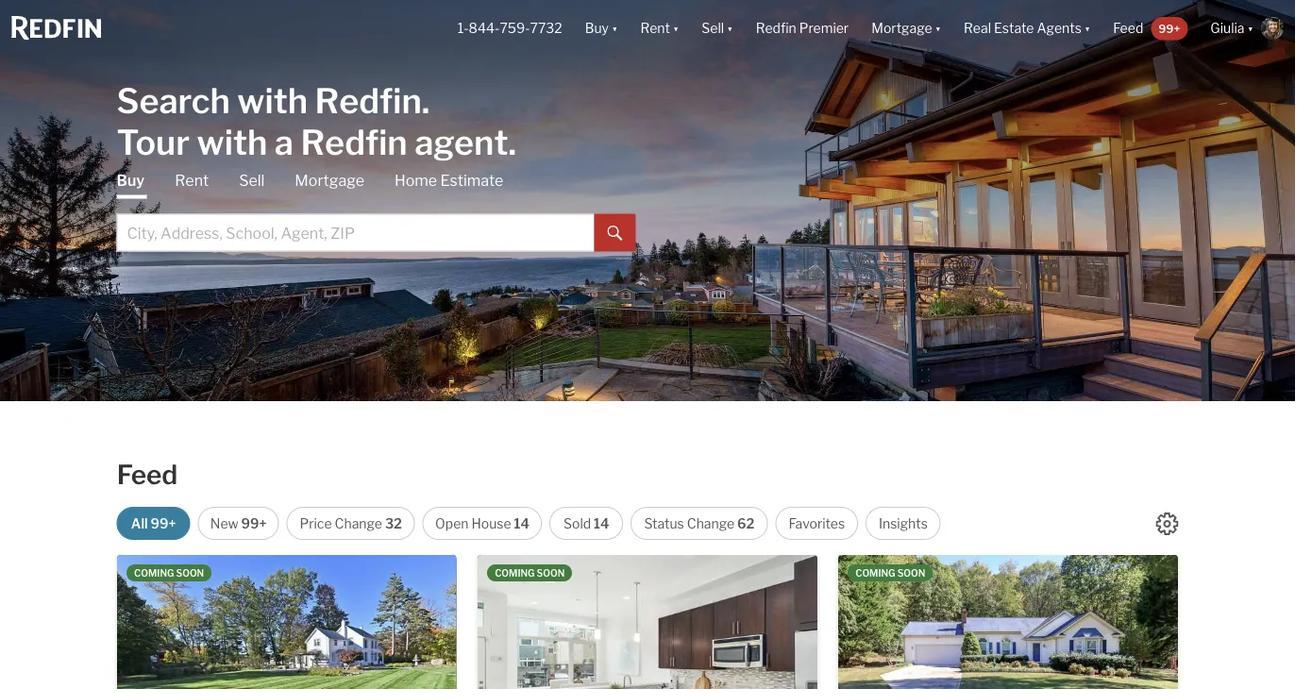 Task type: locate. For each thing, give the bounding box(es) containing it.
3 coming from the left
[[856, 568, 896, 579]]

2 ▾ from the left
[[673, 20, 680, 36]]

sell link
[[239, 170, 265, 191]]

favorites
[[789, 516, 846, 532]]

0 horizontal spatial soon
[[176, 568, 204, 579]]

99+
[[1159, 21, 1181, 35], [151, 516, 176, 532], [241, 516, 267, 532]]

redfin premier
[[756, 20, 849, 36]]

change inside option
[[687, 516, 735, 532]]

mortgage left real
[[872, 20, 933, 36]]

mortgage inside dropdown button
[[872, 20, 933, 36]]

rent ▾
[[641, 20, 680, 36]]

1 horizontal spatial change
[[687, 516, 735, 532]]

1 vertical spatial mortgage
[[295, 171, 365, 190]]

▾ right agents at the top right of page
[[1085, 20, 1091, 36]]

▾ for rent ▾
[[673, 20, 680, 36]]

status
[[645, 516, 685, 532]]

99+ right "new" in the left of the page
[[241, 516, 267, 532]]

3 ▾ from the left
[[727, 20, 734, 36]]

0 horizontal spatial sell
[[239, 171, 265, 190]]

price change 32
[[300, 516, 402, 532]]

sell right rent ▾
[[702, 20, 725, 36]]

1 horizontal spatial 14
[[594, 516, 610, 532]]

redfin left premier
[[756, 20, 797, 36]]

estimate
[[441, 171, 504, 190]]

▾ left real
[[936, 20, 942, 36]]

2 soon from the left
[[537, 568, 565, 579]]

▾
[[612, 20, 618, 36], [673, 20, 680, 36], [727, 20, 734, 36], [936, 20, 942, 36], [1085, 20, 1091, 36], [1248, 20, 1254, 36]]

1 horizontal spatial 99+
[[241, 516, 267, 532]]

mortgage ▾ button
[[872, 0, 942, 57]]

0 horizontal spatial 99+
[[151, 516, 176, 532]]

62
[[738, 516, 755, 532]]

14 right house
[[514, 516, 530, 532]]

coming soon down all option
[[134, 568, 204, 579]]

sell inside tab list
[[239, 171, 265, 190]]

feed right agents at the top right of page
[[1114, 20, 1144, 36]]

1 vertical spatial redfin
[[301, 121, 408, 163]]

change
[[335, 516, 383, 532], [687, 516, 735, 532]]

redfin up mortgage link
[[301, 121, 408, 163]]

coming down house
[[495, 568, 535, 579]]

mortgage up city, address, school, agent, zip search box
[[295, 171, 365, 190]]

coming soon down insights
[[856, 568, 926, 579]]

sell right rent link
[[239, 171, 265, 190]]

1-
[[458, 20, 469, 36]]

▾ for giulia ▾
[[1248, 20, 1254, 36]]

1 vertical spatial feed
[[117, 459, 178, 491]]

soon down the sold
[[537, 568, 565, 579]]

change left 62
[[687, 516, 735, 532]]

0 horizontal spatial mortgage
[[295, 171, 365, 190]]

real estate agents ▾
[[965, 20, 1091, 36]]

1 coming soon from the left
[[134, 568, 204, 579]]

soon down all option
[[176, 568, 204, 579]]

4 ▾ from the left
[[936, 20, 942, 36]]

1 horizontal spatial coming soon
[[495, 568, 565, 579]]

coming soon down house
[[495, 568, 565, 579]]

1 horizontal spatial sell
[[702, 20, 725, 36]]

coming
[[134, 568, 174, 579], [495, 568, 535, 579], [856, 568, 896, 579]]

99+ left giulia
[[1159, 21, 1181, 35]]

soon for photo of 123 pomona rd, pomona, ny 10970
[[176, 568, 204, 579]]

0 horizontal spatial 14
[[514, 516, 530, 532]]

search
[[117, 80, 230, 121]]

2 horizontal spatial coming
[[856, 568, 896, 579]]

tab list
[[117, 170, 636, 252]]

1 horizontal spatial buy
[[585, 20, 609, 36]]

option group containing all
[[117, 507, 941, 540]]

sell for sell ▾
[[702, 20, 725, 36]]

change inside radio
[[335, 516, 383, 532]]

new 99+
[[210, 516, 267, 532]]

3 soon from the left
[[898, 568, 926, 579]]

redfin.
[[315, 80, 430, 121]]

Status Change radio
[[631, 507, 768, 540]]

▾ right rent ▾
[[727, 20, 734, 36]]

soon
[[176, 568, 204, 579], [537, 568, 565, 579], [898, 568, 926, 579]]

sell
[[702, 20, 725, 36], [239, 171, 265, 190]]

real
[[965, 20, 992, 36]]

buy right 7732
[[585, 20, 609, 36]]

rent
[[641, 20, 671, 36], [175, 171, 209, 190]]

buy inside tab list
[[117, 171, 145, 190]]

2 horizontal spatial coming soon
[[856, 568, 926, 579]]

all 99+
[[131, 516, 176, 532]]

6 ▾ from the left
[[1248, 20, 1254, 36]]

coming down all option
[[134, 568, 174, 579]]

0 vertical spatial redfin
[[756, 20, 797, 36]]

759-
[[500, 20, 530, 36]]

▾ left sell ▾
[[673, 20, 680, 36]]

rent for rent ▾
[[641, 20, 671, 36]]

0 horizontal spatial coming
[[134, 568, 174, 579]]

sold 14
[[564, 516, 610, 532]]

2 14 from the left
[[594, 516, 610, 532]]

change left 32
[[335, 516, 383, 532]]

redfin
[[756, 20, 797, 36], [301, 121, 408, 163]]

1 ▾ from the left
[[612, 20, 618, 36]]

rent right buy ▾
[[641, 20, 671, 36]]

mortgage inside tab list
[[295, 171, 365, 190]]

5 ▾ from the left
[[1085, 20, 1091, 36]]

14 right the sold
[[594, 516, 610, 532]]

tour
[[117, 121, 190, 163]]

1 horizontal spatial mortgage
[[872, 20, 933, 36]]

insights
[[879, 516, 928, 532]]

2 coming soon from the left
[[495, 568, 565, 579]]

1 vertical spatial rent
[[175, 171, 209, 190]]

mortgage
[[872, 20, 933, 36], [295, 171, 365, 190]]

0 vertical spatial buy
[[585, 20, 609, 36]]

1 coming from the left
[[134, 568, 174, 579]]

mortgage ▾
[[872, 20, 942, 36]]

giulia
[[1211, 20, 1245, 36]]

buy
[[585, 20, 609, 36], [117, 171, 145, 190]]

1 soon from the left
[[176, 568, 204, 579]]

▾ left rent ▾
[[612, 20, 618, 36]]

with
[[237, 80, 308, 121], [197, 121, 268, 163]]

sell inside dropdown button
[[702, 20, 725, 36]]

32
[[385, 516, 402, 532]]

1 horizontal spatial coming
[[495, 568, 535, 579]]

0 vertical spatial rent
[[641, 20, 671, 36]]

0 horizontal spatial rent
[[175, 171, 209, 190]]

a
[[275, 121, 294, 163]]

14 inside open house option
[[514, 516, 530, 532]]

▾ left "user photo"
[[1248, 20, 1254, 36]]

rent down tour
[[175, 171, 209, 190]]

99+ inside all option
[[151, 516, 176, 532]]

1 vertical spatial buy
[[117, 171, 145, 190]]

1 horizontal spatial feed
[[1114, 20, 1144, 36]]

0 horizontal spatial coming soon
[[134, 568, 204, 579]]

rent inside rent ▾ dropdown button
[[641, 20, 671, 36]]

feed up all 99+
[[117, 459, 178, 491]]

house
[[472, 516, 512, 532]]

99+ for new 99+
[[241, 516, 267, 532]]

soon down insights option
[[898, 568, 926, 579]]

3 coming soon from the left
[[856, 568, 926, 579]]

0 vertical spatial mortgage
[[872, 20, 933, 36]]

2 horizontal spatial soon
[[898, 568, 926, 579]]

estate
[[995, 20, 1035, 36]]

▾ for sell ▾
[[727, 20, 734, 36]]

99+ right the all
[[151, 516, 176, 532]]

14 inside "sold" radio
[[594, 516, 610, 532]]

1 horizontal spatial soon
[[537, 568, 565, 579]]

real estate agents ▾ link
[[965, 0, 1091, 57]]

1 vertical spatial sell
[[239, 171, 265, 190]]

option group
[[117, 507, 941, 540]]

Price Change radio
[[287, 507, 415, 540]]

redfin inside search with redfin. tour with a redfin agent.
[[301, 121, 408, 163]]

sell ▾ button
[[691, 0, 745, 57]]

rent for rent
[[175, 171, 209, 190]]

0 horizontal spatial buy
[[117, 171, 145, 190]]

coming soon for photo of 1133 n hope st #17, philadelphia, pa 19123
[[495, 568, 565, 579]]

buy inside buy ▾ dropdown button
[[585, 20, 609, 36]]

sell for sell
[[239, 171, 265, 190]]

buy down tour
[[117, 171, 145, 190]]

buy ▾ button
[[574, 0, 629, 57]]

0 horizontal spatial change
[[335, 516, 383, 532]]

99+ inside new option
[[241, 516, 267, 532]]

feed
[[1114, 20, 1144, 36], [117, 459, 178, 491]]

0 vertical spatial sell
[[702, 20, 725, 36]]

coming down insights
[[856, 568, 896, 579]]

City, Address, School, Agent, ZIP search field
[[117, 214, 595, 252]]

2 coming from the left
[[495, 568, 535, 579]]

1 change from the left
[[335, 516, 383, 532]]

1 horizontal spatial redfin
[[756, 20, 797, 36]]

1 horizontal spatial rent
[[641, 20, 671, 36]]

rent inside tab list
[[175, 171, 209, 190]]

sold
[[564, 516, 591, 532]]

Sold radio
[[550, 507, 624, 540]]

soon for photo of 1133 n hope st #17, philadelphia, pa 19123
[[537, 568, 565, 579]]

1-844-759-7732 link
[[458, 20, 563, 36]]

coming soon
[[134, 568, 204, 579], [495, 568, 565, 579], [856, 568, 926, 579]]

2 horizontal spatial 99+
[[1159, 21, 1181, 35]]

photo of 12429 bentcreek ln, matthews, nc 28105 image
[[839, 555, 1179, 690]]

1 14 from the left
[[514, 516, 530, 532]]

tab list containing buy
[[117, 170, 636, 252]]

0 horizontal spatial redfin
[[301, 121, 408, 163]]

14
[[514, 516, 530, 532], [594, 516, 610, 532]]

2 change from the left
[[687, 516, 735, 532]]



Task type: vqa. For each thing, say whether or not it's contained in the screenshot.
Premier
yes



Task type: describe. For each thing, give the bounding box(es) containing it.
mortgage link
[[295, 170, 365, 191]]

open house 14
[[436, 516, 530, 532]]

all
[[131, 516, 148, 532]]

New radio
[[198, 507, 279, 540]]

buy for buy ▾
[[585, 20, 609, 36]]

coming for photo of 1133 n hope st #17, philadelphia, pa 19123
[[495, 568, 535, 579]]

All radio
[[117, 507, 191, 540]]

coming soon for photo of 123 pomona rd, pomona, ny 10970
[[134, 568, 204, 579]]

real estate agents ▾ button
[[953, 0, 1103, 57]]

change for 32
[[335, 516, 383, 532]]

Open House radio
[[423, 507, 542, 540]]

0 vertical spatial feed
[[1114, 20, 1144, 36]]

coming for photo of 12429 bentcreek ln, matthews, nc 28105
[[856, 568, 896, 579]]

rent ▾ button
[[641, 0, 680, 57]]

buy link
[[117, 170, 145, 199]]

844-
[[469, 20, 500, 36]]

mortgage for mortgage
[[295, 171, 365, 190]]

99+ for all 99+
[[151, 516, 176, 532]]

soon for photo of 12429 bentcreek ln, matthews, nc 28105
[[898, 568, 926, 579]]

rent ▾ button
[[629, 0, 691, 57]]

sell ▾
[[702, 20, 734, 36]]

▾ for mortgage ▾
[[936, 20, 942, 36]]

new
[[210, 516, 239, 532]]

giulia ▾
[[1211, 20, 1254, 36]]

Insights radio
[[866, 507, 941, 540]]

1-844-759-7732
[[458, 20, 563, 36]]

sell ▾ button
[[702, 0, 734, 57]]

price
[[300, 516, 332, 532]]

coming for photo of 123 pomona rd, pomona, ny 10970
[[134, 568, 174, 579]]

status change 62
[[645, 516, 755, 532]]

home estimate link
[[395, 170, 504, 191]]

search with redfin. tour with a redfin agent.
[[117, 80, 517, 163]]

photo of 123 pomona rd, pomona, ny 10970 image
[[117, 555, 457, 690]]

buy for buy
[[117, 171, 145, 190]]

submit search image
[[608, 226, 623, 241]]

change for 62
[[687, 516, 735, 532]]

▾ for buy ▾
[[612, 20, 618, 36]]

agent.
[[415, 121, 517, 163]]

redfin premier button
[[745, 0, 861, 57]]

home estimate
[[395, 171, 504, 190]]

7732
[[530, 20, 563, 36]]

coming soon for photo of 12429 bentcreek ln, matthews, nc 28105
[[856, 568, 926, 579]]

user photo image
[[1262, 17, 1285, 40]]

buy ▾ button
[[585, 0, 618, 57]]

mortgage for mortgage ▾
[[872, 20, 933, 36]]

photo of 1133 n hope st #17, philadelphia, pa 19123 image
[[478, 555, 818, 690]]

0 horizontal spatial feed
[[117, 459, 178, 491]]

rent link
[[175, 170, 209, 191]]

premier
[[800, 20, 849, 36]]

mortgage ▾ button
[[861, 0, 953, 57]]

agents
[[1038, 20, 1082, 36]]

open
[[436, 516, 469, 532]]

Favorites radio
[[776, 507, 859, 540]]

redfin inside button
[[756, 20, 797, 36]]

home
[[395, 171, 437, 190]]

buy ▾
[[585, 20, 618, 36]]



